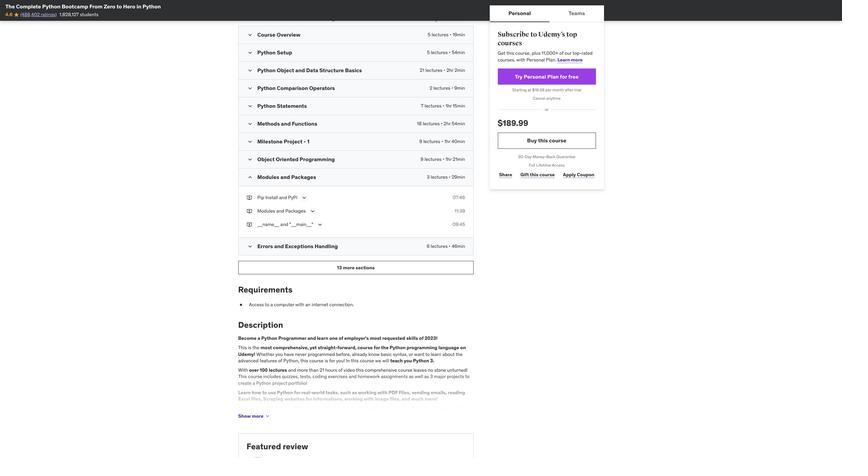 Task type: vqa. For each thing, say whether or not it's contained in the screenshot.
Master Google
no



Task type: describe. For each thing, give the bounding box(es) containing it.
comes
[[393, 406, 407, 412]]

for right best
[[374, 413, 380, 419]]

2
[[430, 85, 433, 91]]

notebook!
[[282, 413, 303, 419]]

5 lectures • 54min
[[427, 50, 466, 56]]

11,000+
[[542, 50, 559, 56]]

at
[[528, 88, 532, 93]]

0 horizontal spatial object
[[258, 156, 275, 163]]

cancel
[[533, 96, 546, 101]]

tasks,
[[326, 390, 340, 396]]

money-
[[533, 154, 547, 159]]

5 lectures • 19min
[[428, 32, 466, 38]]

programming
[[300, 156, 335, 163]]

course down "know"
[[360, 358, 374, 364]]

scraping
[[263, 397, 284, 403]]

yet
[[310, 345, 317, 351]]

2 vertical spatial personal
[[524, 73, 547, 80]]

coding inside 'and more than 21 hours of video this comprehensive course leaves no stone unturned! this course includes quizzes, tests, coding exercises and homework assignments as well as 3 major projects to create a python project portfolio!'
[[313, 374, 327, 380]]

data
[[306, 67, 319, 74]]

reading
[[448, 390, 466, 396]]

leaves
[[414, 368, 427, 374]]

to inside learn how to use python for real-world tasks, such as working with pdf files, sending emails, reading excel files, scraping websites for informations, working with image files, and much more! this course will teach you python in a practical manner, with every lecture comes a full coding screencast and a corresponding code notebook! learn in whatever manner is best for you!
[[263, 390, 267, 396]]

plan
[[548, 73, 559, 80]]

python down course
[[258, 49, 276, 56]]

• left 22h 13m
[[293, 16, 295, 22]]

this inside $189.99 buy this course
[[539, 137, 548, 144]]

errors and exceptions handling
[[258, 243, 338, 250]]

0 horizontal spatial sections
[[245, 16, 263, 22]]

for inside whether you have never programmed before, already know basic syntax, or want to learn about the advanced features of python, this course is for you! in this course we will
[[330, 358, 335, 364]]

a left the practical
[[314, 406, 316, 412]]

1 modules and packages from the top
[[258, 174, 316, 181]]

guarantee
[[557, 154, 576, 159]]

with up image
[[378, 390, 388, 396]]

plan.
[[547, 57, 557, 63]]

python down "description"
[[262, 336, 278, 342]]

will inside whether you have never programmed before, already know basic syntax, or want to learn about the advanced features of python, this course is for you! in this course we will
[[383, 358, 390, 364]]

exceptions
[[285, 243, 314, 250]]

access inside 30-day money-back guarantee full lifetime access
[[552, 163, 565, 168]]

• for modules and packages
[[449, 174, 451, 180]]

lifetime
[[537, 163, 552, 168]]

best
[[364, 413, 373, 419]]

full
[[529, 163, 536, 168]]

apply coupon button
[[562, 168, 596, 182]]

1 horizontal spatial 21
[[420, 67, 425, 73]]

whether
[[257, 352, 275, 358]]

courses,
[[498, 57, 516, 63]]

much
[[412, 397, 424, 403]]

15min
[[453, 103, 466, 109]]

2hr for python object and data structure basics
[[447, 67, 454, 73]]

and up the "yet"
[[308, 336, 316, 342]]

expand all sections button
[[431, 13, 474, 26]]

to down requirements
[[265, 302, 270, 308]]

is inside whether you have never programmed before, already know basic syntax, or want to learn about the advanced features of python, this course is for you! in this course we will
[[325, 358, 328, 364]]

to inside subscribe to udemy's top courses
[[531, 30, 538, 39]]

course down programmed
[[310, 358, 324, 364]]

unturned!
[[448, 368, 468, 374]]

pdf
[[389, 390, 398, 396]]

1hr for -
[[445, 139, 451, 145]]

structure
[[320, 67, 344, 74]]

small image for modules
[[247, 174, 254, 181]]

the inside most comprehensive, yet straight-forward, course for the python programming language on udemy!
[[382, 345, 389, 351]]

1 vertical spatial packages
[[286, 208, 306, 214]]

informations,
[[313, 397, 344, 403]]

0 vertical spatial 1hr
[[446, 103, 452, 109]]

small image for python object and data structure basics
[[247, 67, 254, 74]]

comparison
[[277, 85, 308, 92]]

top-
[[573, 50, 582, 56]]

become a python programmer and learn one of employer's most requested skills of 2023!
[[238, 336, 438, 342]]

day
[[525, 154, 532, 159]]

1 54min from the top
[[452, 50, 466, 56]]

2min
[[455, 67, 466, 73]]

• for python object and data structure basics
[[444, 67, 446, 73]]

teams
[[569, 10, 586, 17]]

an
[[306, 302, 311, 308]]

lectures for milestone project - 1
[[424, 139, 441, 145]]

this right "in"
[[351, 358, 359, 364]]

use
[[268, 390, 276, 396]]

this inside 'and more than 21 hours of video this comprehensive course leaves no stone unturned! this course includes quizzes, tests, coding exercises and homework assignments as well as 3 major projects to create a python project portfolio!'
[[238, 374, 247, 380]]

1 files, from the left
[[251, 397, 262, 403]]

have
[[284, 352, 294, 358]]

websites
[[285, 397, 305, 403]]

07:46
[[453, 195, 466, 201]]

and down video
[[349, 374, 357, 380]]

lectures for python comparison operators
[[434, 85, 451, 91]]

tests,
[[300, 374, 312, 380]]

course down teach you python 3.
[[399, 368, 413, 374]]

setup
[[277, 49, 293, 56]]

learn inside whether you have never programmed before, already know basic syntax, or want to learn about the advanced features of python, this course is for you! in this course we will
[[431, 352, 442, 358]]

and down pip install and pypi
[[277, 208, 284, 214]]

teach inside learn how to use python for real-world tasks, such as working with pdf files, sending emails, reading excel files, scraping websites for informations, working with image files, and much more! this course will teach you python in a practical manner, with every lecture comes a full coding screencast and a corresponding code notebook! learn in whatever manner is best for you!
[[271, 406, 283, 412]]

1 horizontal spatial teach
[[391, 358, 403, 364]]

• for object oriented programming
[[443, 157, 445, 163]]

40min
[[452, 139, 466, 145]]

and down files,
[[402, 397, 410, 403]]

for down the real-
[[306, 397, 312, 403]]

for up websites
[[294, 390, 301, 396]]

python up the "methods"
[[258, 103, 276, 109]]

46min
[[452, 244, 466, 250]]

and right screencast
[[459, 406, 467, 412]]

and more than 21 hours of video this comprehensive course leaves no stone unturned! this course includes quizzes, tests, coding exercises and homework assignments as well as 3 major projects to create a python project portfolio!
[[238, 368, 470, 387]]

course down the over
[[248, 374, 262, 380]]

• for python setup
[[449, 50, 451, 56]]

(488,402 ratings)
[[20, 12, 57, 18]]

stone
[[435, 368, 447, 374]]

length
[[326, 16, 339, 22]]

more for show
[[252, 414, 264, 420]]

is inside learn how to use python for real-world tasks, such as working with pdf files, sending emails, reading excel files, scraping websites for informations, working with image files, and much more! this course will teach you python in a practical manner, with every lecture comes a full coding screencast and a corresponding code notebook! learn in whatever manner is best for you!
[[359, 413, 363, 419]]

1
[[307, 138, 310, 145]]

0 horizontal spatial in
[[137, 3, 141, 10]]

a inside 'and more than 21 hours of video this comprehensive course leaves no stone unturned! this course includes quizzes, tests, coding exercises and homework assignments as well as 3 major projects to create a python project portfolio!'
[[253, 381, 255, 387]]

starting at $16.58 per month after trial cancel anytime
[[513, 88, 582, 101]]

small image for milestone
[[247, 139, 254, 145]]

python up ratings)
[[42, 3, 61, 10]]

small image for errors
[[247, 244, 254, 250]]

python object and data structure basics
[[258, 67, 362, 74]]

-
[[304, 138, 306, 145]]

a left computer
[[271, 302, 273, 308]]

back
[[547, 154, 556, 159]]

such
[[341, 390, 351, 396]]

complete
[[16, 3, 41, 10]]

lectures for methods and functions
[[423, 121, 440, 127]]

2 54min from the top
[[452, 121, 466, 127]]

this is the
[[238, 345, 261, 351]]

show more button
[[238, 410, 270, 424]]

and left 'pypi' at the left top of page
[[279, 195, 287, 201]]

starting
[[513, 88, 527, 93]]

show lecture description image for __name__ and "__main__"
[[317, 222, 324, 229]]

0 vertical spatial is
[[248, 345, 252, 351]]

2 modules and packages from the top
[[258, 208, 306, 214]]

__name__
[[258, 222, 280, 228]]

to inside whether you have never programmed before, already know basic syntax, or want to learn about the advanced features of python, this course is for you! in this course we will
[[426, 352, 430, 358]]

files,
[[399, 390, 411, 396]]

major
[[434, 374, 446, 380]]

emails,
[[431, 390, 447, 396]]

lectures for errors and exceptions handling
[[431, 244, 448, 250]]

3 inside 'and more than 21 hours of video this comprehensive course leaves no stone unturned! this course includes quizzes, tests, coding exercises and homework assignments as well as 3 major projects to create a python project portfolio!'
[[431, 374, 433, 380]]

2 horizontal spatial in
[[317, 413, 321, 419]]

pip install and pypi
[[258, 195, 298, 201]]

1 horizontal spatial learn
[[304, 413, 316, 419]]

and down oriented
[[281, 174, 290, 181]]

lectures for python setup
[[431, 50, 448, 56]]

this down never
[[301, 358, 309, 364]]

features
[[260, 358, 277, 364]]

internet
[[312, 302, 329, 308]]

small image for course
[[247, 32, 254, 38]]

small image for python statements
[[247, 103, 254, 110]]

1 horizontal spatial xsmall image
[[247, 208, 252, 215]]

show lecture description image for pip install and pypi
[[301, 195, 308, 202]]

a right screencast
[[468, 406, 471, 412]]

programmer
[[279, 336, 307, 342]]

the inside whether you have never programmed before, already know basic syntax, or want to learn about the advanced features of python, this course is for you! in this course we will
[[456, 352, 463, 358]]

about
[[443, 352, 455, 358]]

buy this course button
[[498, 133, 596, 149]]

this right the gift
[[530, 172, 539, 178]]

2 files, from the left
[[390, 397, 401, 403]]

1 horizontal spatial most
[[370, 336, 382, 342]]

small image for python comparison operators
[[247, 85, 254, 92]]

homework
[[358, 374, 380, 380]]

python up the notebook!
[[293, 406, 308, 412]]

this inside learn how to use python for real-world tasks, such as working with pdf files, sending emails, reading excel files, scraping websites for informations, working with image files, and much more! this course will teach you python in a practical manner, with every lecture comes a full coding screencast and a corresponding code notebook! learn in whatever manner is best for you!
[[238, 406, 247, 412]]

with up every
[[364, 397, 374, 403]]

of inside whether you have never programmed before, already know basic syntax, or want to learn about the advanced features of python, this course is for you! in this course we will
[[278, 358, 283, 364]]

bootcamp
[[62, 3, 88, 10]]

• for course overview
[[450, 32, 452, 38]]

manner
[[342, 413, 358, 419]]

share button
[[498, 168, 514, 182]]

already
[[352, 352, 368, 358]]

tab list containing personal
[[490, 5, 605, 22]]

small image for python
[[247, 50, 254, 56]]

and right errors
[[274, 243, 284, 250]]

python down python setup
[[258, 67, 276, 74]]

• left 156
[[264, 16, 266, 22]]

milestone project - 1
[[258, 138, 310, 145]]

lectures for object oriented programming
[[425, 157, 442, 163]]

try personal plan for free
[[515, 73, 579, 80]]

5 for course overview
[[428, 32, 431, 38]]

plus
[[532, 50, 541, 56]]

course down the lifetime
[[540, 172, 555, 178]]

course overview
[[258, 31, 301, 38]]

requirements
[[238, 285, 293, 296]]

you! inside learn how to use python for real-world tasks, such as working with pdf files, sending emails, reading excel files, scraping websites for informations, working with image files, and much more! this course will teach you python in a practical manner, with every lecture comes a full coding screencast and a corresponding code notebook! learn in whatever manner is best for you!
[[381, 413, 390, 419]]

python right hero
[[143, 3, 161, 10]]

python down project
[[277, 390, 293, 396]]

lectures right 156
[[275, 16, 292, 22]]

23 sections • 156 lectures • 22h 13m total length
[[238, 16, 339, 22]]

courses
[[498, 39, 523, 47]]

know
[[369, 352, 380, 358]]

0 vertical spatial working
[[358, 390, 377, 396]]

with inside get this course, plus 11,000+ of our top-rated courses, with personal plan.
[[517, 57, 526, 63]]

subscribe to udemy's top courses
[[498, 30, 578, 47]]

1 horizontal spatial object
[[277, 67, 294, 74]]

course inside most comprehensive, yet straight-forward, course for the python programming language on udemy!
[[358, 345, 373, 351]]

xsmall image for __name__
[[247, 222, 252, 228]]

you! inside whether you have never programmed before, already know basic syntax, or want to learn about the advanced features of python, this course is for you! in this course we will
[[336, 358, 345, 364]]

0 horizontal spatial the
[[253, 345, 260, 351]]

more for 13
[[343, 265, 355, 271]]

all
[[448, 16, 454, 22]]



Task type: locate. For each thing, give the bounding box(es) containing it.
with left an
[[296, 302, 305, 308]]

1 vertical spatial you!
[[381, 413, 390, 419]]

learn up excel
[[238, 390, 251, 396]]

object down the setup
[[277, 67, 294, 74]]

computer
[[274, 302, 295, 308]]

lectures for modules and packages
[[431, 174, 448, 180]]

pypi
[[288, 195, 298, 201]]

2 vertical spatial you
[[284, 406, 292, 412]]

advanced
[[238, 358, 259, 364]]

__name__ and "__main__"
[[258, 222, 314, 228]]

0 vertical spatial 54min
[[452, 50, 466, 56]]

21 inside 'and more than 21 hours of video this comprehensive course leaves no stone unturned! this course includes quizzes, tests, coding exercises and homework assignments as well as 3 major projects to create a python project portfolio!'
[[320, 368, 325, 374]]

1 vertical spatial most
[[261, 345, 272, 351]]

1 vertical spatial modules
[[258, 208, 275, 214]]

working down 'such'
[[345, 397, 363, 403]]

1 horizontal spatial you
[[284, 406, 292, 412]]

1 vertical spatial 21
[[320, 368, 325, 374]]

1 vertical spatial object
[[258, 156, 275, 163]]

or up teach you python 3.
[[409, 352, 413, 358]]

lectures up includes on the bottom of page
[[269, 368, 287, 374]]

•
[[264, 16, 266, 22], [293, 16, 295, 22], [450, 32, 452, 38], [449, 50, 451, 56], [444, 67, 446, 73], [452, 85, 454, 91], [443, 103, 445, 109], [441, 121, 443, 127], [442, 139, 444, 145], [443, 157, 445, 163], [449, 174, 451, 180], [449, 244, 451, 250]]

21min
[[453, 157, 466, 163]]

oriented
[[276, 156, 299, 163]]

0 vertical spatial 21
[[420, 67, 425, 73]]

most up "know"
[[370, 336, 382, 342]]

2 horizontal spatial sections
[[455, 16, 474, 22]]

(488,402
[[20, 12, 40, 18]]

0 horizontal spatial files,
[[251, 397, 262, 403]]

0 vertical spatial learn
[[317, 336, 329, 342]]

learn
[[317, 336, 329, 342], [431, 352, 442, 358]]

xsmall image for pip
[[247, 195, 252, 201]]

of right skills
[[419, 336, 424, 342]]

4 small image from the top
[[247, 139, 254, 145]]

you
[[276, 352, 283, 358], [404, 358, 412, 364], [284, 406, 292, 412]]

9min
[[455, 85, 466, 91]]

is down programmed
[[325, 358, 328, 364]]

packages down object oriented programming
[[292, 174, 316, 181]]

1 horizontal spatial or
[[545, 107, 549, 112]]

python up python statements
[[258, 85, 276, 92]]

2 small image from the top
[[247, 50, 254, 56]]

0 vertical spatial show lecture description image
[[301, 195, 308, 202]]

this right video
[[356, 368, 364, 374]]

subscribe
[[498, 30, 530, 39]]

1 modules from the top
[[258, 174, 280, 181]]

in down the practical
[[317, 413, 321, 419]]

$16.58
[[533, 88, 545, 93]]

xsmall image
[[247, 195, 252, 201], [247, 222, 252, 228], [265, 414, 270, 420]]

modules up __name__
[[258, 208, 275, 214]]

• left 21min
[[443, 157, 445, 163]]

54min up 40min
[[452, 121, 466, 127]]

0 vertical spatial 3
[[427, 174, 430, 180]]

lectures right 18
[[423, 121, 440, 127]]

you up the notebook!
[[284, 406, 292, 412]]

1 this from the top
[[238, 345, 247, 351]]

sections for expand all sections
[[455, 16, 474, 22]]

learn for learn more
[[558, 57, 571, 63]]

0 vertical spatial modules and packages
[[258, 174, 316, 181]]

lectures for course overview
[[432, 32, 449, 38]]

"__main__"
[[290, 222, 314, 228]]

0 horizontal spatial show lecture description image
[[301, 195, 308, 202]]

hero
[[123, 3, 135, 10]]

python setup
[[258, 49, 293, 56]]

learn more
[[558, 57, 583, 63]]

more up tests,
[[297, 368, 308, 374]]

of up exercises
[[339, 368, 343, 374]]

a right become
[[258, 336, 260, 342]]

3 down no
[[431, 374, 433, 380]]

2 horizontal spatial you
[[404, 358, 412, 364]]

• left 9min
[[452, 85, 454, 91]]

personal up the subscribe
[[509, 10, 531, 17]]

9 for object oriented programming
[[421, 157, 424, 163]]

1 horizontal spatial as
[[409, 374, 414, 380]]

0 vertical spatial or
[[545, 107, 549, 112]]

access down requirements
[[249, 302, 264, 308]]

1 horizontal spatial sections
[[356, 265, 375, 271]]

5 for python setup
[[427, 50, 430, 56]]

or down anytime
[[545, 107, 549, 112]]

• for python comparison operators
[[452, 85, 454, 91]]

2 vertical spatial in
[[317, 413, 321, 419]]

syntax,
[[393, 352, 408, 358]]

1 vertical spatial 5
[[427, 50, 430, 56]]

1 vertical spatial coding
[[420, 406, 434, 412]]

learn up 3.
[[431, 352, 442, 358]]

code
[[270, 413, 280, 419]]

course inside $189.99 buy this course
[[550, 137, 567, 144]]

files, down how
[[251, 397, 262, 403]]

2 horizontal spatial as
[[425, 374, 429, 380]]

sections right all
[[455, 16, 474, 22]]

every
[[365, 406, 376, 412]]

1 horizontal spatial is
[[325, 358, 328, 364]]

2 vertical spatial is
[[359, 413, 363, 419]]

0 vertical spatial coding
[[313, 374, 327, 380]]

after
[[566, 88, 574, 93]]

0 horizontal spatial teach
[[271, 406, 283, 412]]

before,
[[336, 352, 351, 358]]

personal inside get this course, plus 11,000+ of our top-rated courses, with personal plan.
[[527, 57, 545, 63]]

and
[[296, 67, 305, 74], [281, 121, 291, 127], [281, 174, 290, 181], [279, 195, 287, 201], [277, 208, 284, 214], [281, 222, 289, 228], [274, 243, 284, 250], [308, 336, 316, 342], [288, 368, 296, 374], [349, 374, 357, 380], [402, 397, 410, 403], [459, 406, 467, 412]]

0 horizontal spatial coding
[[313, 374, 327, 380]]

python down includes on the bottom of page
[[257, 381, 271, 387]]

or inside whether you have never programmed before, already know basic syntax, or want to learn about the advanced features of python, this course is for you! in this course we will
[[409, 352, 413, 358]]

23
[[238, 16, 244, 22]]

1 horizontal spatial files,
[[390, 397, 401, 403]]

sending
[[412, 390, 430, 396]]

will inside learn how to use python for real-world tasks, such as working with pdf files, sending emails, reading excel files, scraping websites for informations, working with image files, and much more! this course will teach you python in a practical manner, with every lecture comes a full coding screencast and a corresponding code notebook! learn in whatever manner is best for you!
[[264, 406, 270, 412]]

5 up 21 lectures • 2hr 2min
[[427, 50, 430, 56]]

2 horizontal spatial learn
[[558, 57, 571, 63]]

1 horizontal spatial access
[[552, 163, 565, 168]]

0 horizontal spatial or
[[409, 352, 413, 358]]

9 down 9 lectures • 1hr 40min
[[421, 157, 424, 163]]

personal
[[509, 10, 531, 17], [527, 57, 545, 63], [524, 73, 547, 80]]

1 vertical spatial xsmall image
[[238, 302, 244, 309]]

54min
[[452, 50, 466, 56], [452, 121, 466, 127]]

language
[[439, 345, 460, 351]]

5 small image from the top
[[247, 174, 254, 181]]

most inside most comprehensive, yet straight-forward, course for the python programming language on udemy!
[[261, 345, 272, 351]]

coupon
[[578, 172, 595, 178]]

2 small image from the top
[[247, 85, 254, 92]]

1 horizontal spatial the
[[382, 345, 389, 351]]

in
[[137, 3, 141, 10], [309, 406, 313, 412], [317, 413, 321, 419]]

1 horizontal spatial learn
[[431, 352, 442, 358]]

3 down 9 lectures • 1hr 21min
[[427, 174, 430, 180]]

6 small image from the top
[[247, 244, 254, 250]]

the down the on
[[456, 352, 463, 358]]

object down milestone
[[258, 156, 275, 163]]

personal down plus
[[527, 57, 545, 63]]

a left full
[[408, 406, 411, 412]]

xsmall image left __name__
[[247, 222, 252, 228]]

for up "know"
[[374, 345, 381, 351]]

lectures up the 2
[[426, 67, 443, 73]]

python inside most comprehensive, yet straight-forward, course for the python programming language on udemy!
[[390, 345, 406, 351]]

xsmall image
[[247, 208, 252, 215], [238, 302, 244, 309]]

1 vertical spatial will
[[264, 406, 270, 412]]

as right well
[[425, 374, 429, 380]]

0 horizontal spatial access
[[249, 302, 264, 308]]

2 modules from the top
[[258, 208, 275, 214]]

more inside 'and more than 21 hours of video this comprehensive course leaves no stone unturned! this course includes quizzes, tests, coding exercises and homework assignments as well as 3 major projects to create a python project portfolio!'
[[297, 368, 308, 374]]

1 vertical spatial 1hr
[[445, 139, 451, 145]]

3 small image from the top
[[247, 121, 254, 128]]

students
[[80, 12, 99, 18]]

0 horizontal spatial most
[[261, 345, 272, 351]]

xsmall image inside show more button
[[265, 414, 270, 420]]

share
[[500, 172, 513, 178]]

1 small image from the top
[[247, 67, 254, 74]]

full
[[412, 406, 418, 412]]

sections for 13 more sections
[[356, 265, 375, 271]]

0 vertical spatial in
[[137, 3, 141, 10]]

lectures for python statements
[[425, 103, 442, 109]]

1 vertical spatial 9
[[421, 157, 424, 163]]

1 vertical spatial 3
[[431, 374, 433, 380]]

total
[[315, 16, 325, 22]]

of right 'one'
[[339, 336, 344, 342]]

lectures down 9 lectures • 1hr 40min
[[425, 157, 442, 163]]

gift
[[521, 172, 529, 178]]

2hr down the '7 lectures • 1hr 15min'
[[444, 121, 451, 127]]

this up courses,
[[507, 50, 515, 56]]

modules up install
[[258, 174, 280, 181]]

of left python,
[[278, 358, 283, 364]]

to
[[117, 3, 122, 10], [531, 30, 538, 39], [265, 302, 270, 308], [426, 352, 430, 358], [466, 374, 470, 380], [263, 390, 267, 396]]

18 lectures • 2hr 54min
[[417, 121, 466, 127]]

whatever
[[322, 413, 341, 419]]

3 small image from the top
[[247, 103, 254, 110]]

for up hours
[[330, 358, 335, 364]]

you for whether
[[276, 352, 283, 358]]

lectures up 21 lectures • 2hr 2min
[[431, 50, 448, 56]]

per
[[546, 88, 552, 93]]

0 vertical spatial xsmall image
[[247, 195, 252, 201]]

to left use
[[263, 390, 267, 396]]

1 horizontal spatial 3
[[431, 374, 433, 380]]

1 vertical spatial 2hr
[[444, 121, 451, 127]]

personal inside button
[[509, 10, 531, 17]]

than
[[309, 368, 319, 374]]

course inside learn how to use python for real-world tasks, such as working with pdf files, sending emails, reading excel files, scraping websites for informations, working with image files, and much more! this course will teach you python in a practical manner, with every lecture comes a full coding screencast and a corresponding code notebook! learn in whatever manner is best for you!
[[248, 406, 262, 412]]

09:45
[[453, 222, 466, 228]]

0 vertical spatial 5
[[428, 32, 431, 38]]

2 vertical spatial xsmall image
[[265, 414, 270, 420]]

1 vertical spatial learn
[[238, 390, 251, 396]]

python up syntax,
[[390, 345, 406, 351]]

• for methods and functions
[[441, 121, 443, 127]]

xsmall image right show more
[[265, 414, 270, 420]]

methods
[[258, 121, 280, 127]]

you for teach
[[404, 358, 412, 364]]

9 for milestone project - 1
[[420, 139, 423, 145]]

2 vertical spatial this
[[238, 406, 247, 412]]

and right the "methods"
[[281, 121, 291, 127]]

small image for object oriented programming
[[247, 157, 254, 163]]

this inside 'and more than 21 hours of video this comprehensive course leaves no stone unturned! this course includes quizzes, tests, coding exercises and homework assignments as well as 3 major projects to create a python project portfolio!'
[[356, 368, 364, 374]]

you left have
[[276, 352, 283, 358]]

this inside get this course, plus 11,000+ of our top-rated courses, with personal plan.
[[507, 50, 515, 56]]

modules and packages
[[258, 174, 316, 181], [258, 208, 306, 214]]

for left free
[[561, 73, 568, 80]]

6 lectures • 46min
[[427, 244, 466, 250]]

as right 'such'
[[352, 390, 357, 396]]

no
[[428, 368, 434, 374]]

you inside learn how to use python for real-world tasks, such as working with pdf files, sending emails, reading excel files, scraping websites for informations, working with image files, and much more! this course will teach you python in a practical manner, with every lecture comes a full coding screencast and a corresponding code notebook! learn in whatever manner is best for you!
[[284, 406, 292, 412]]

show lecture description image
[[309, 208, 316, 215]]

1 vertical spatial you
[[404, 358, 412, 364]]

1 vertical spatial 54min
[[452, 121, 466, 127]]

more right show
[[252, 414, 264, 420]]

this up udemy!
[[238, 345, 247, 351]]

1 horizontal spatial coding
[[420, 406, 434, 412]]

more for learn
[[572, 57, 583, 63]]

of left the our
[[560, 50, 564, 56]]

for inside most comprehensive, yet straight-forward, course for the python programming language on udemy!
[[374, 345, 381, 351]]

show more
[[238, 414, 264, 420]]

1hr for programming
[[446, 157, 452, 163]]

18
[[417, 121, 422, 127]]

course
[[258, 31, 276, 38]]

small image
[[247, 67, 254, 74], [247, 85, 254, 92], [247, 103, 254, 110], [247, 157, 254, 163]]

2 horizontal spatial the
[[456, 352, 463, 358]]

tab list
[[490, 5, 605, 22]]

to left the udemy's
[[531, 30, 538, 39]]

modules
[[258, 174, 280, 181], [258, 208, 275, 214]]

2 horizontal spatial is
[[359, 413, 363, 419]]

sections inside 'dropdown button'
[[455, 16, 474, 22]]

1 horizontal spatial show lecture description image
[[317, 222, 324, 229]]

of inside get this course, plus 11,000+ of our top-rated courses, with personal plan.
[[560, 50, 564, 56]]

29min
[[452, 174, 466, 180]]

to right zero
[[117, 3, 122, 10]]

show
[[238, 414, 251, 420]]

21
[[420, 67, 425, 73], [320, 368, 325, 374]]

show lecture description image
[[301, 195, 308, 202], [317, 222, 324, 229]]

never
[[295, 352, 307, 358]]

to right projects
[[466, 374, 470, 380]]

small image
[[247, 32, 254, 38], [247, 50, 254, 56], [247, 121, 254, 128], [247, 139, 254, 145], [247, 174, 254, 181], [247, 244, 254, 250]]

files, down pdf
[[390, 397, 401, 403]]

sections right 23
[[245, 16, 263, 22]]

2 this from the top
[[238, 374, 247, 380]]

2 vertical spatial learn
[[304, 413, 316, 419]]

buy
[[528, 137, 537, 144]]

skills
[[407, 336, 418, 342]]

learn more link
[[558, 57, 583, 63]]

small image for methods
[[247, 121, 254, 128]]

1 vertical spatial is
[[325, 358, 328, 364]]

to inside 'and more than 21 hours of video this comprehensive course leaves no stone unturned! this course includes quizzes, tests, coding exercises and homework assignments as well as 3 major projects to create a python project portfolio!'
[[466, 374, 470, 380]]

1 vertical spatial in
[[309, 406, 313, 412]]

learn down the our
[[558, 57, 571, 63]]

with down course,
[[517, 57, 526, 63]]

0 vertical spatial teach
[[391, 358, 403, 364]]

learn how to use python for real-world tasks, such as working with pdf files, sending emails, reading excel files, scraping websites for informations, working with image files, and much more! this course will teach you python in a practical manner, with every lecture comes a full coding screencast and a corresponding code notebook! learn in whatever manner is best for you!
[[238, 390, 471, 419]]

coding inside learn how to use python for real-world tasks, such as working with pdf files, sending emails, reading excel files, scraping websites for informations, working with image files, and much more! this course will teach you python in a practical manner, with every lecture comes a full coding screencast and a corresponding code notebook! learn in whatever manner is best for you!
[[420, 406, 434, 412]]

as left well
[[409, 374, 414, 380]]

• up 9 lectures • 1hr 40min
[[441, 121, 443, 127]]

python inside 'and more than 21 hours of video this comprehensive course leaves no stone unturned! this course includes quizzes, tests, coding exercises and homework assignments as well as 3 major projects to create a python project portfolio!'
[[257, 381, 271, 387]]

0 vertical spatial 2hr
[[447, 67, 454, 73]]

0 vertical spatial object
[[277, 67, 294, 74]]

0 vertical spatial most
[[370, 336, 382, 342]]

gift this course
[[521, 172, 555, 178]]

0 horizontal spatial 21
[[320, 368, 325, 374]]

learn for learn how to use python for real-world tasks, such as working with pdf files, sending emails, reading excel files, scraping websites for informations, working with image files, and much more! this course will teach you python in a practical manner, with every lecture comes a full coding screencast and a corresponding code notebook! learn in whatever manner is best for you!
[[238, 390, 251, 396]]

with left every
[[355, 406, 364, 412]]

for
[[561, 73, 568, 80], [374, 345, 381, 351], [330, 358, 335, 364], [294, 390, 301, 396], [306, 397, 312, 403], [374, 413, 380, 419]]

0 horizontal spatial as
[[352, 390, 357, 396]]

0 vertical spatial will
[[383, 358, 390, 364]]

1 vertical spatial modules and packages
[[258, 208, 306, 214]]

0 horizontal spatial you
[[276, 352, 283, 358]]

0 vertical spatial you
[[276, 352, 283, 358]]

lectures for python object and data structure basics
[[426, 67, 443, 73]]

3 this from the top
[[238, 406, 247, 412]]

lectures right the 2
[[434, 85, 451, 91]]

and right __name__
[[281, 222, 289, 228]]

and up quizzes,
[[288, 368, 296, 374]]

of inside 'and more than 21 hours of video this comprehensive course leaves no stone unturned! this course includes quizzes, tests, coding exercises and homework assignments as well as 3 major projects to create a python project portfolio!'
[[339, 368, 343, 374]]

5 down expand
[[428, 32, 431, 38]]

in right hero
[[137, 3, 141, 10]]

0 vertical spatial packages
[[292, 174, 316, 181]]

more for and
[[297, 368, 308, 374]]

0 vertical spatial you!
[[336, 358, 345, 364]]

as inside learn how to use python for real-world tasks, such as working with pdf files, sending emails, reading excel files, scraping websites for informations, working with image files, and much more! this course will teach you python in a practical manner, with every lecture comes a full coding screencast and a corresponding code notebook! learn in whatever manner is best for you!
[[352, 390, 357, 396]]

1 vertical spatial personal
[[527, 57, 545, 63]]

1hr left 40min
[[445, 139, 451, 145]]

lectures down 18 lectures • 2hr 54min
[[424, 139, 441, 145]]

• left 15min
[[443, 103, 445, 109]]

1 vertical spatial show lecture description image
[[317, 222, 324, 229]]

the up udemy!
[[253, 345, 260, 351]]

try
[[515, 73, 523, 80]]

0 vertical spatial personal
[[509, 10, 531, 17]]

methods and functions
[[258, 121, 318, 127]]

will up code
[[264, 406, 270, 412]]

course up corresponding
[[248, 406, 262, 412]]

• for python statements
[[443, 103, 445, 109]]

sections inside button
[[356, 265, 375, 271]]

0 vertical spatial access
[[552, 163, 565, 168]]

4 small image from the top
[[247, 157, 254, 163]]

1 vertical spatial working
[[345, 397, 363, 403]]

1 vertical spatial learn
[[431, 352, 442, 358]]

0 vertical spatial 9
[[420, 139, 423, 145]]

1 small image from the top
[[247, 32, 254, 38]]

1 horizontal spatial you!
[[381, 413, 390, 419]]

this right buy
[[539, 137, 548, 144]]

1 vertical spatial teach
[[271, 406, 283, 412]]

• for milestone project - 1
[[442, 139, 444, 145]]

hours
[[326, 368, 338, 374]]

modules and packages down oriented
[[258, 174, 316, 181]]

month
[[553, 88, 565, 93]]

2hr for methods and functions
[[444, 121, 451, 127]]

1 horizontal spatial will
[[383, 358, 390, 364]]

lectures down expand
[[432, 32, 449, 38]]

world
[[312, 390, 325, 396]]

21 lectures • 2hr 2min
[[420, 67, 466, 73]]

1 vertical spatial or
[[409, 352, 413, 358]]

python comparison operators
[[258, 85, 335, 92]]

project
[[273, 381, 287, 387]]

errors
[[258, 243, 273, 250]]

python down the want
[[413, 358, 429, 364]]

2 vertical spatial 1hr
[[446, 157, 452, 163]]

teach you python 3.
[[391, 358, 435, 364]]

you inside whether you have never programmed before, already know basic syntax, or want to learn about the advanced features of python, this course is for you! in this course we will
[[276, 352, 283, 358]]

0 horizontal spatial is
[[248, 345, 252, 351]]

0 horizontal spatial 3
[[427, 174, 430, 180]]

will down basic
[[383, 358, 390, 364]]

0 horizontal spatial learn
[[317, 336, 329, 342]]

the
[[5, 3, 15, 10]]

1 horizontal spatial in
[[309, 406, 313, 412]]

• for errors and exceptions handling
[[449, 244, 451, 250]]

lecture
[[377, 406, 392, 412]]

and left data
[[296, 67, 305, 74]]

0 horizontal spatial you!
[[336, 358, 345, 364]]

0 vertical spatial xsmall image
[[247, 208, 252, 215]]

pip
[[258, 195, 264, 201]]

• left 19min
[[450, 32, 452, 38]]

employer's
[[345, 336, 369, 342]]

3
[[427, 174, 430, 180], [431, 374, 433, 380]]

trial
[[575, 88, 582, 93]]



